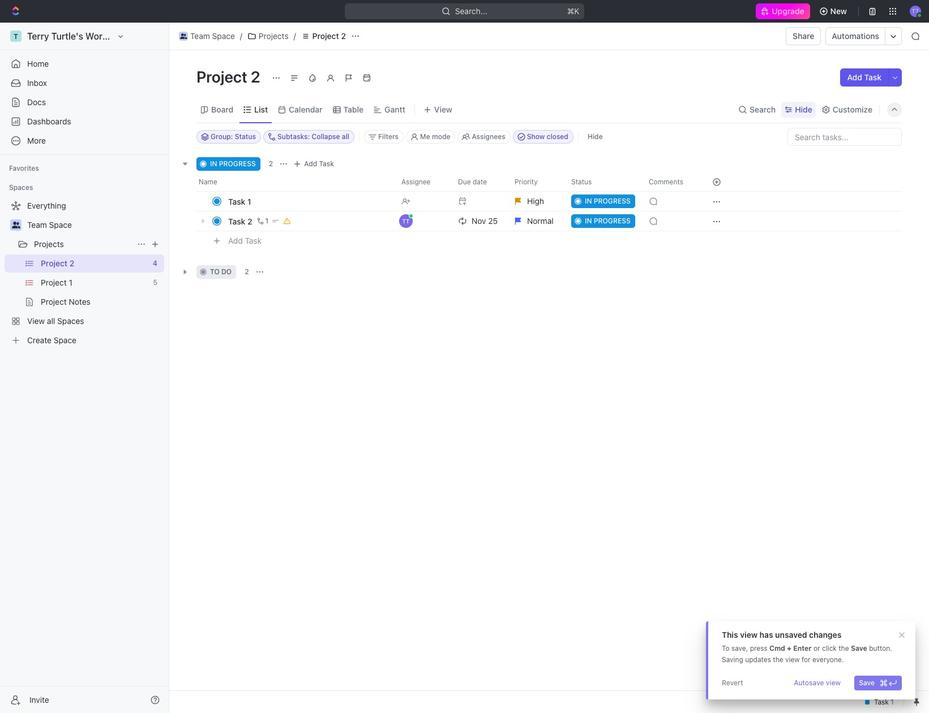 Task type: locate. For each thing, give the bounding box(es) containing it.
team right user group image
[[27, 220, 47, 230]]

0 vertical spatial spaces
[[9, 183, 33, 192]]

space down everything
[[49, 220, 72, 230]]

0 vertical spatial view
[[434, 104, 452, 114]]

to
[[210, 268, 220, 276]]

1 vertical spatial add
[[304, 160, 317, 168]]

1 up task 2 on the left
[[247, 197, 251, 206]]

view inside button
[[826, 679, 841, 688]]

tree
[[5, 197, 164, 350]]

1 vertical spatial in
[[585, 197, 592, 206]]

1 / from the left
[[240, 31, 242, 41]]

user group image
[[180, 33, 187, 39]]

project 1 link
[[41, 274, 149, 292]]

1 vertical spatial status
[[571, 178, 592, 186]]

1 vertical spatial hide
[[588, 132, 603, 141]]

project for bottom project 2 link
[[41, 259, 67, 268]]

0 vertical spatial projects
[[259, 31, 289, 41]]

0 horizontal spatial team space
[[27, 220, 72, 230]]

0 horizontal spatial team space link
[[27, 216, 162, 234]]

0 vertical spatial 1
[[247, 197, 251, 206]]

the
[[839, 645, 849, 653], [773, 656, 783, 665]]

1 horizontal spatial status
[[571, 178, 592, 186]]

4
[[153, 259, 157, 268]]

⌘k
[[567, 6, 580, 16]]

1 horizontal spatial team space
[[190, 31, 235, 41]]

press
[[750, 645, 768, 653]]

save down button.
[[859, 679, 875, 688]]

view button
[[419, 96, 456, 123]]

date
[[473, 178, 487, 186]]

all
[[342, 132, 349, 141], [47, 316, 55, 326]]

1 horizontal spatial 1
[[247, 197, 251, 206]]

in progress
[[210, 160, 256, 168], [585, 197, 631, 206], [585, 217, 631, 225]]

0 horizontal spatial projects
[[34, 239, 64, 249]]

1 horizontal spatial tt
[[912, 8, 919, 14]]

0 horizontal spatial view
[[740, 631, 758, 640]]

2 horizontal spatial view
[[826, 679, 841, 688]]

progress
[[219, 160, 256, 168], [594, 197, 631, 206], [594, 217, 631, 225]]

view for view all spaces
[[27, 316, 45, 326]]

2 vertical spatial 1
[[69, 278, 72, 288]]

0 vertical spatial tt button
[[906, 2, 925, 20]]

2 vertical spatial in progress
[[585, 217, 631, 225]]

0 horizontal spatial projects link
[[34, 236, 132, 254]]

status right priority 'dropdown button' in the top right of the page
[[571, 178, 592, 186]]

add task down subtasks: collapse all
[[304, 160, 334, 168]]

1 vertical spatial team space
[[27, 220, 72, 230]]

team inside tree
[[27, 220, 47, 230]]

1 vertical spatial team
[[27, 220, 47, 230]]

project 2 link
[[298, 29, 349, 43], [41, 255, 148, 273]]

customize
[[833, 104, 872, 114]]

0 vertical spatial in progress
[[210, 160, 256, 168]]

list
[[254, 104, 268, 114]]

1 vertical spatial tt
[[402, 218, 410, 225]]

collapse
[[312, 132, 340, 141]]

save left button.
[[851, 645, 867, 653]]

1 inside tree
[[69, 278, 72, 288]]

revert button
[[717, 677, 748, 691]]

status
[[235, 132, 256, 141], [571, 178, 592, 186]]

1 up project notes
[[69, 278, 72, 288]]

2 vertical spatial progress
[[594, 217, 631, 225]]

calendar
[[289, 104, 323, 114]]

tree containing everything
[[5, 197, 164, 350]]

projects link
[[245, 29, 291, 43], [34, 236, 132, 254]]

2 horizontal spatial project 2
[[312, 31, 346, 41]]

project notes
[[41, 297, 90, 307]]

add down task 2 on the left
[[228, 236, 243, 246]]

show closed button
[[513, 130, 573, 144]]

task 1 link
[[225, 193, 392, 210]]

view all spaces link
[[5, 313, 162, 331]]

0 horizontal spatial tt button
[[395, 211, 451, 232]]

view inside button
[[434, 104, 452, 114]]

0 vertical spatial project 2
[[312, 31, 346, 41]]

customize button
[[818, 102, 876, 117]]

1 horizontal spatial hide
[[795, 104, 812, 114]]

view up create
[[27, 316, 45, 326]]

2 vertical spatial add
[[228, 236, 243, 246]]

1 horizontal spatial tt button
[[906, 2, 925, 20]]

task 1
[[228, 197, 251, 206]]

0 horizontal spatial team
[[27, 220, 47, 230]]

add task button up customize
[[840, 69, 888, 87]]

spaces down 'favorites' button in the top left of the page
[[9, 183, 33, 192]]

1 horizontal spatial project 2 link
[[298, 29, 349, 43]]

1 horizontal spatial spaces
[[57, 316, 84, 326]]

view for view
[[434, 104, 452, 114]]

comments
[[649, 178, 683, 186]]

save button
[[854, 677, 902, 691]]

view down everyone.
[[826, 679, 841, 688]]

1 vertical spatial the
[[773, 656, 783, 665]]

1 horizontal spatial view
[[434, 104, 452, 114]]

automations button
[[826, 28, 885, 45]]

everything
[[27, 201, 66, 211]]

0 vertical spatial save
[[851, 645, 867, 653]]

hide right search
[[795, 104, 812, 114]]

in progress button for normal
[[564, 211, 642, 232]]

add task up customize
[[847, 72, 881, 82]]

1 vertical spatial team space link
[[27, 216, 162, 234]]

1 button
[[255, 216, 270, 227]]

task up customize
[[864, 72, 881, 82]]

progress for normal
[[594, 217, 631, 225]]

to
[[722, 645, 730, 653]]

space down view all spaces
[[54, 336, 76, 345]]

0 horizontal spatial view
[[27, 316, 45, 326]]

this view has unsaved changes to save, press cmd + enter or click the save button. saving updates the view for everyone.
[[722, 631, 892, 665]]

view
[[740, 631, 758, 640], [785, 656, 800, 665], [826, 679, 841, 688]]

view inside tree
[[27, 316, 45, 326]]

0 vertical spatial projects link
[[245, 29, 291, 43]]

0 horizontal spatial project 2
[[41, 259, 74, 268]]

0 horizontal spatial hide
[[588, 132, 603, 141]]

view up save,
[[740, 631, 758, 640]]

1 horizontal spatial project 2
[[196, 67, 264, 86]]

add task button up "name" dropdown button
[[291, 157, 339, 171]]

2 vertical spatial view
[[826, 679, 841, 688]]

me mode button
[[406, 130, 455, 144]]

0 horizontal spatial project 2 link
[[41, 255, 148, 273]]

1
[[247, 197, 251, 206], [265, 217, 269, 225], [69, 278, 72, 288]]

autosave view button
[[789, 677, 845, 691]]

0 vertical spatial space
[[212, 31, 235, 41]]

me mode
[[420, 132, 450, 141]]

2 horizontal spatial add task button
[[840, 69, 888, 87]]

all inside tree
[[47, 316, 55, 326]]

task down task 1
[[228, 217, 245, 226]]

1 vertical spatial projects link
[[34, 236, 132, 254]]

spaces down project notes
[[57, 316, 84, 326]]

2 vertical spatial in
[[585, 217, 592, 225]]

closed
[[547, 132, 568, 141]]

1 vertical spatial 1
[[265, 217, 269, 225]]

view up mode
[[434, 104, 452, 114]]

save inside this view has unsaved changes to save, press cmd + enter or click the save button. saving updates the view for everyone.
[[851, 645, 867, 653]]

mode
[[432, 132, 450, 141]]

all up create space
[[47, 316, 55, 326]]

docs link
[[5, 93, 164, 112]]

project 2
[[312, 31, 346, 41], [196, 67, 264, 86], [41, 259, 74, 268]]

autosave
[[794, 679, 824, 688]]

projects
[[259, 31, 289, 41], [34, 239, 64, 249]]

filters
[[378, 132, 399, 141]]

0 horizontal spatial all
[[47, 316, 55, 326]]

assignee button
[[395, 173, 451, 191]]

1 for task 1
[[247, 197, 251, 206]]

1 vertical spatial progress
[[594, 197, 631, 206]]

add up "name" dropdown button
[[304, 160, 317, 168]]

2 horizontal spatial add
[[847, 72, 862, 82]]

0 vertical spatial team
[[190, 31, 210, 41]]

add for the topmost add task button
[[847, 72, 862, 82]]

0 horizontal spatial tt
[[402, 218, 410, 225]]

team space right user group icon in the top left of the page
[[190, 31, 235, 41]]

search
[[750, 104, 776, 114]]

status right the group:
[[235, 132, 256, 141]]

team space
[[190, 31, 235, 41], [27, 220, 72, 230]]

project for project notes link at the left of page
[[41, 297, 67, 307]]

task up task 2 on the left
[[228, 197, 245, 206]]

1 vertical spatial space
[[49, 220, 72, 230]]

team space down everything
[[27, 220, 72, 230]]

project for project 1 link
[[41, 278, 67, 288]]

space right user group icon in the top left of the page
[[212, 31, 235, 41]]

save
[[851, 645, 867, 653], [859, 679, 875, 688]]

1 right task 2 on the left
[[265, 217, 269, 225]]

1 vertical spatial all
[[47, 316, 55, 326]]

me
[[420, 132, 430, 141]]

team right user group icon in the top left of the page
[[190, 31, 210, 41]]

task 2
[[228, 217, 252, 226]]

name button
[[196, 173, 395, 191]]

1 vertical spatial view
[[785, 656, 800, 665]]

all right "collapse" on the top
[[342, 132, 349, 141]]

1 in progress button from the top
[[564, 191, 642, 212]]

search button
[[735, 102, 779, 117]]

2 vertical spatial add task button
[[223, 234, 266, 248]]

1 vertical spatial view
[[27, 316, 45, 326]]

1 horizontal spatial add task button
[[291, 157, 339, 171]]

the right click
[[839, 645, 849, 653]]

2 horizontal spatial add task
[[847, 72, 881, 82]]

team space inside tree
[[27, 220, 72, 230]]

0 horizontal spatial add
[[228, 236, 243, 246]]

1 horizontal spatial projects link
[[245, 29, 291, 43]]

task
[[864, 72, 881, 82], [319, 160, 334, 168], [228, 197, 245, 206], [228, 217, 245, 226], [245, 236, 262, 246]]

1 horizontal spatial view
[[785, 656, 800, 665]]

5
[[153, 279, 157, 287]]

2 vertical spatial add task
[[228, 236, 262, 246]]

group:
[[211, 132, 233, 141]]

0 vertical spatial team space link
[[176, 29, 238, 43]]

1 vertical spatial save
[[859, 679, 875, 688]]

add task button down task 2 on the left
[[223, 234, 266, 248]]

0 vertical spatial view
[[740, 631, 758, 640]]

status button
[[564, 173, 642, 191]]

updates
[[745, 656, 771, 665]]

0 horizontal spatial 1
[[69, 278, 72, 288]]

add task button
[[840, 69, 888, 87], [291, 157, 339, 171], [223, 234, 266, 248]]

1 horizontal spatial add
[[304, 160, 317, 168]]

1 vertical spatial projects
[[34, 239, 64, 249]]

add up customize
[[847, 72, 862, 82]]

0 horizontal spatial /
[[240, 31, 242, 41]]

team space link
[[176, 29, 238, 43], [27, 216, 162, 234]]

+
[[787, 645, 792, 653]]

1 vertical spatial in progress
[[585, 197, 631, 206]]

changes
[[809, 631, 841, 640]]

1 horizontal spatial team space link
[[176, 29, 238, 43]]

view for autosave
[[826, 679, 841, 688]]

1 vertical spatial add task button
[[291, 157, 339, 171]]

2 in progress button from the top
[[564, 211, 642, 232]]

task down "collapse" on the top
[[319, 160, 334, 168]]

upgrade link
[[756, 3, 810, 19]]

table link
[[341, 102, 364, 117]]

view down +
[[785, 656, 800, 665]]

0 vertical spatial all
[[342, 132, 349, 141]]

tree inside sidebar navigation
[[5, 197, 164, 350]]

0 horizontal spatial the
[[773, 656, 783, 665]]

hide right closed
[[588, 132, 603, 141]]

project 2 inside sidebar navigation
[[41, 259, 74, 268]]

tt for tt dropdown button to the right
[[912, 8, 919, 14]]

show closed
[[527, 132, 568, 141]]

more button
[[5, 132, 164, 150]]

everyone.
[[812, 656, 844, 665]]

user group image
[[12, 222, 20, 229]]

0 vertical spatial add
[[847, 72, 862, 82]]

0 vertical spatial the
[[839, 645, 849, 653]]

status inside 'dropdown button'
[[571, 178, 592, 186]]

terry
[[27, 31, 49, 41]]

1 vertical spatial project 2 link
[[41, 255, 148, 273]]

the down cmd
[[773, 656, 783, 665]]

0 vertical spatial status
[[235, 132, 256, 141]]

add task down task 2 on the left
[[228, 236, 262, 246]]

in progress button
[[564, 191, 642, 212], [564, 211, 642, 232]]

0 horizontal spatial status
[[235, 132, 256, 141]]

docs
[[27, 97, 46, 107]]



Task type: vqa. For each thing, say whether or not it's contained in the screenshot.
'Notes'
yes



Task type: describe. For each thing, give the bounding box(es) containing it.
save inside button
[[859, 679, 875, 688]]

terry turtle's workspace
[[27, 31, 132, 41]]

1 horizontal spatial team
[[190, 31, 210, 41]]

workspace
[[85, 31, 132, 41]]

inbox
[[27, 78, 47, 88]]

Search tasks... text field
[[788, 129, 901, 146]]

turtle's
[[51, 31, 83, 41]]

table
[[343, 104, 364, 114]]

assignees
[[472, 132, 505, 141]]

progress for high
[[594, 197, 631, 206]]

1 horizontal spatial all
[[342, 132, 349, 141]]

has
[[760, 631, 773, 640]]

home
[[27, 59, 49, 69]]

0 vertical spatial progress
[[219, 160, 256, 168]]

task down 1 button at the left of the page
[[245, 236, 262, 246]]

share
[[793, 31, 814, 41]]

in for normal
[[585, 217, 592, 225]]

projects inside sidebar navigation
[[34, 239, 64, 249]]

0 vertical spatial add task
[[847, 72, 881, 82]]

create space link
[[5, 332, 162, 350]]

inbox link
[[5, 74, 164, 92]]

saving
[[722, 656, 743, 665]]

high
[[527, 196, 544, 206]]

save,
[[731, 645, 748, 653]]

1 for project 1
[[69, 278, 72, 288]]

search...
[[455, 6, 487, 16]]

add for leftmost add task button
[[228, 236, 243, 246]]

1 horizontal spatial the
[[839, 645, 849, 653]]

normal
[[527, 216, 554, 226]]

board link
[[209, 102, 233, 117]]

upgrade
[[772, 6, 804, 16]]

hide inside hide dropdown button
[[795, 104, 812, 114]]

tt for tt dropdown button to the bottom
[[402, 218, 410, 225]]

new button
[[814, 2, 854, 20]]

hide button
[[781, 102, 816, 117]]

0 vertical spatial project 2 link
[[298, 29, 349, 43]]

comments button
[[642, 173, 699, 191]]

this
[[722, 631, 738, 640]]

1 vertical spatial spaces
[[57, 316, 84, 326]]

priority
[[515, 178, 538, 186]]

everything link
[[5, 197, 162, 215]]

view for this
[[740, 631, 758, 640]]

create
[[27, 336, 51, 345]]

1 horizontal spatial projects
[[259, 31, 289, 41]]

autosave view
[[794, 679, 841, 688]]

1 vertical spatial tt button
[[395, 211, 451, 232]]

button.
[[869, 645, 892, 653]]

revert
[[722, 679, 743, 688]]

0 vertical spatial add task button
[[840, 69, 888, 87]]

0 horizontal spatial spaces
[[9, 183, 33, 192]]

share button
[[786, 27, 821, 45]]

subtasks:
[[277, 132, 310, 141]]

dashboards
[[27, 117, 71, 126]]

in for high
[[585, 197, 592, 206]]

0 vertical spatial in
[[210, 160, 217, 168]]

home link
[[5, 55, 164, 73]]

in progress button for high
[[564, 191, 642, 212]]

subtasks: collapse all
[[277, 132, 349, 141]]

board
[[211, 104, 233, 114]]

project 1
[[41, 278, 72, 288]]

t
[[14, 32, 18, 40]]

project notes link
[[41, 293, 162, 311]]

1 vertical spatial project 2
[[196, 67, 264, 86]]

due date
[[458, 178, 487, 186]]

2 / from the left
[[294, 31, 296, 41]]

more
[[27, 136, 46, 146]]

due date button
[[451, 173, 508, 191]]

sidebar navigation
[[0, 23, 172, 714]]

1 horizontal spatial add task
[[304, 160, 334, 168]]

notes
[[69, 297, 90, 307]]

name
[[199, 178, 217, 186]]

view all spaces
[[27, 316, 84, 326]]

unsaved
[[775, 631, 807, 640]]

group: status
[[211, 132, 256, 141]]

view button
[[419, 102, 456, 117]]

terry turtle's workspace, , element
[[10, 31, 22, 42]]

show
[[527, 132, 545, 141]]

0 horizontal spatial add task button
[[223, 234, 266, 248]]

assignee
[[401, 178, 431, 186]]

hide inside hide button
[[588, 132, 603, 141]]

high button
[[508, 191, 564, 212]]

or
[[813, 645, 820, 653]]

favorites
[[9, 164, 39, 173]]

1 inside button
[[265, 217, 269, 225]]

dashboards link
[[5, 113, 164, 131]]

priority button
[[508, 173, 564, 191]]

list link
[[252, 102, 268, 117]]

0 vertical spatial team space
[[190, 31, 235, 41]]

to do
[[210, 268, 232, 276]]

click
[[822, 645, 837, 653]]

new
[[830, 6, 847, 16]]

invite
[[29, 696, 49, 705]]

2 inside tree
[[70, 259, 74, 268]]

in progress for normal
[[585, 217, 631, 225]]

gantt link
[[382, 102, 405, 117]]

gantt
[[385, 104, 405, 114]]

in progress for high
[[585, 197, 631, 206]]

2 vertical spatial space
[[54, 336, 76, 345]]

filters button
[[364, 130, 404, 144]]

favorites button
[[5, 162, 43, 176]]

calendar link
[[287, 102, 323, 117]]

do
[[221, 268, 232, 276]]

automations
[[832, 31, 879, 41]]

projects link inside tree
[[34, 236, 132, 254]]



